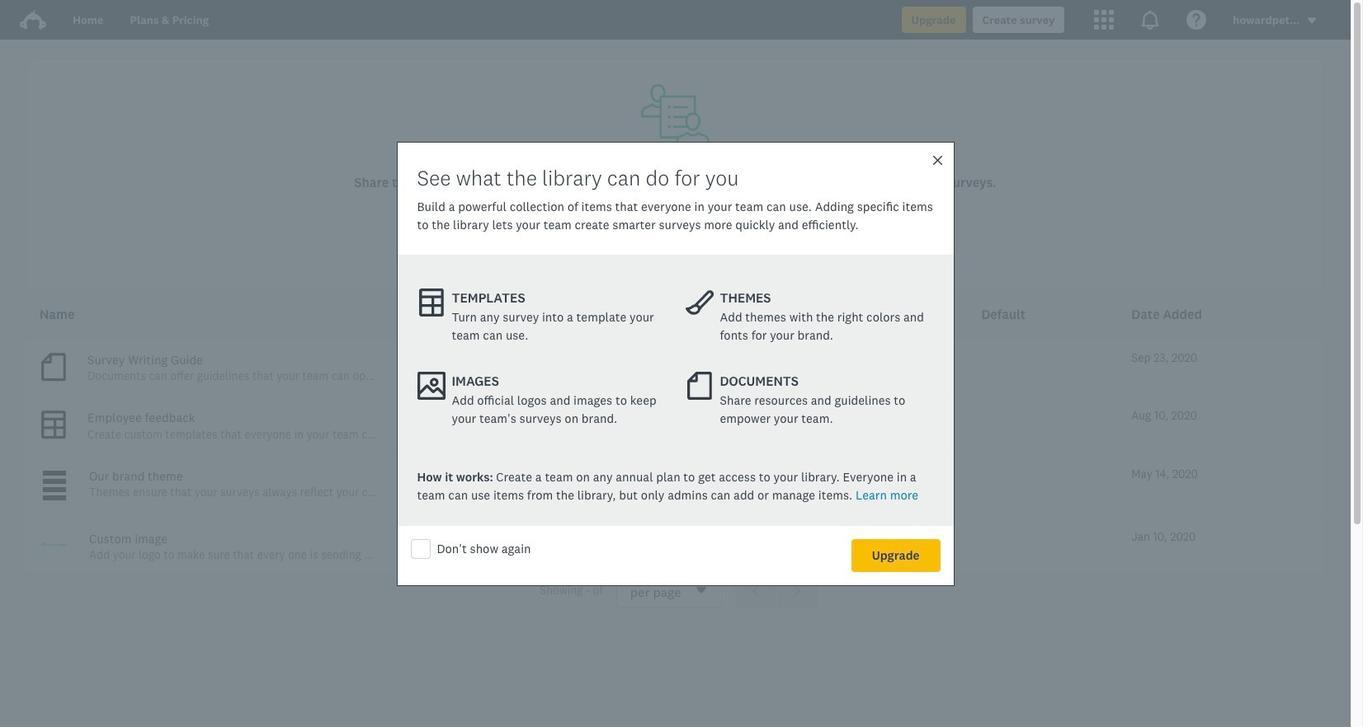 Task type: describe. For each thing, give the bounding box(es) containing it.
help icon image
[[1187, 10, 1207, 30]]

x image
[[931, 155, 944, 167]]

3 undefined: black element from the top
[[43, 487, 66, 492]]

2 brand logo image from the top
[[20, 10, 46, 30]]

template image
[[417, 288, 445, 317]]

1 brand logo image from the top
[[20, 7, 46, 33]]

4 undefined: black element from the top
[[43, 496, 66, 501]]

image image
[[417, 372, 445, 400]]

template image
[[40, 409, 68, 441]]

brush image
[[685, 288, 713, 317]]

document image
[[685, 372, 713, 400]]

theme thumbnail element
[[40, 468, 69, 504]]



Task type: vqa. For each thing, say whether or not it's contained in the screenshot.
1st brand logo from the bottom
yes



Task type: locate. For each thing, give the bounding box(es) containing it.
products icon image
[[1095, 10, 1114, 30], [1095, 10, 1114, 30]]

dialog
[[397, 142, 954, 586]]

dropdown arrow icon image
[[1306, 15, 1318, 27], [1308, 18, 1317, 24]]

1 undefined: black element from the top
[[43, 471, 66, 476]]

document image
[[40, 351, 68, 383]]

notification center icon image
[[1141, 10, 1161, 30]]

custom image image
[[40, 530, 69, 560]]

group
[[735, 575, 818, 608]]

pagination element
[[26, 575, 1325, 608]]

brand logo image
[[20, 7, 46, 33], [20, 10, 46, 30]]

undefined: black element
[[43, 471, 66, 476], [43, 479, 66, 484], [43, 487, 66, 492], [43, 496, 66, 501]]

2 undefined: black element from the top
[[43, 479, 66, 484]]



